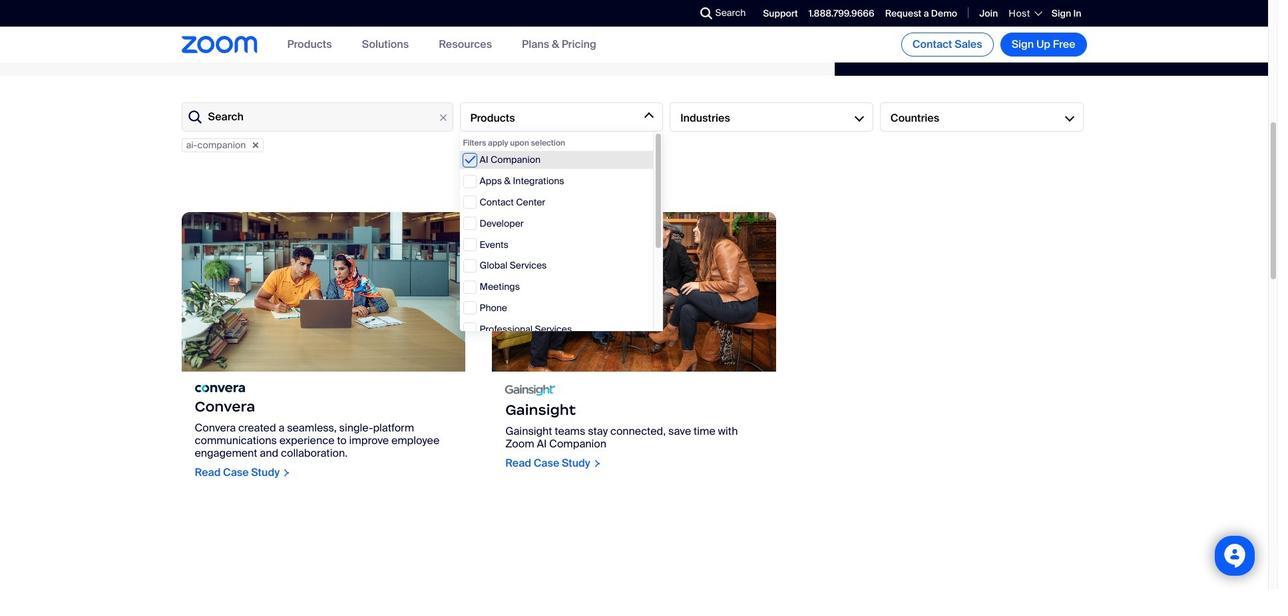Task type: locate. For each thing, give the bounding box(es) containing it.
None search field
[[651, 3, 703, 24]]

search image
[[700, 7, 712, 19]]

clear search image
[[436, 111, 450, 125]]

search image
[[700, 7, 712, 19]]

convera image
[[181, 212, 465, 372], [195, 385, 245, 393]]

0 vertical spatial convera image
[[181, 212, 465, 372]]

None text field
[[181, 103, 453, 132]]



Task type: vqa. For each thing, say whether or not it's contained in the screenshot.
the room
no



Task type: describe. For each thing, give the bounding box(es) containing it.
1 vertical spatial convera image
[[195, 385, 245, 393]]

zoom logo image
[[181, 36, 257, 53]]

gainsight image
[[492, 212, 776, 372]]

contentsquare image
[[505, 385, 555, 396]]



